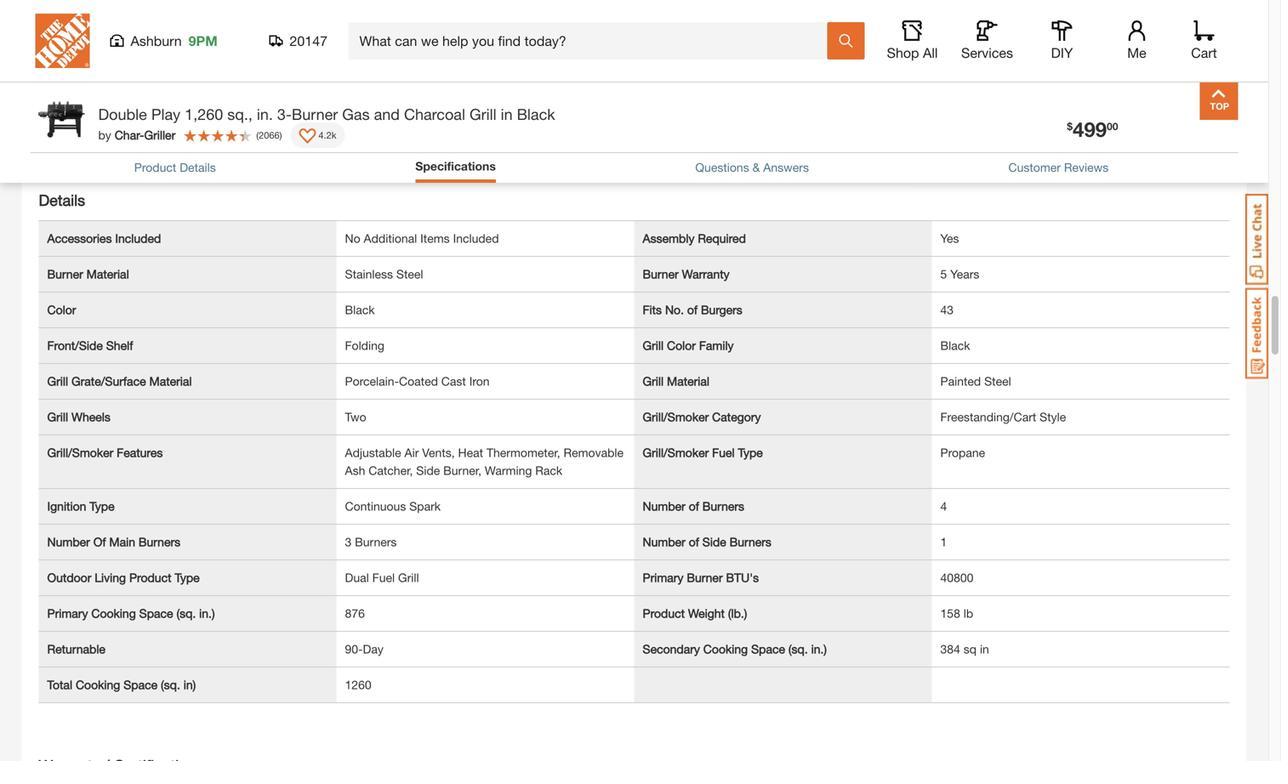 Task type: describe. For each thing, give the bounding box(es) containing it.
lb
[[964, 607, 973, 621]]

vents,
[[422, 446, 455, 460]]

(sq. for secondary cooking space (sq. in.)
[[788, 642, 808, 656]]

shop
[[887, 45, 919, 61]]

grate/surface
[[71, 374, 146, 388]]

grill/smoker for grill/smoker features
[[47, 446, 113, 460]]

)
[[279, 130, 282, 141]]

assembly required
[[643, 231, 746, 245]]

4
[[940, 499, 947, 513]]

me
[[1127, 45, 1146, 61]]

grill/smoker for grill/smoker category
[[643, 410, 709, 424]]

customer
[[1008, 160, 1061, 174]]

dual
[[345, 571, 369, 585]]

ignition type
[[47, 499, 114, 513]]

griller
[[144, 128, 175, 142]]

4.2k
[[318, 130, 336, 141]]

grill for grill grate/surface material
[[47, 374, 68, 388]]

sq
[[964, 642, 977, 656]]

two
[[345, 410, 366, 424]]

What can we help you find today? search field
[[359, 23, 826, 59]]

40800
[[940, 571, 973, 585]]

(in.) for assembled depth (in.)
[[145, 77, 164, 91]]

no
[[345, 231, 360, 245]]

499
[[1073, 117, 1107, 141]]

me button
[[1110, 20, 1164, 61]]

$
[[1067, 120, 1073, 132]]

answers
[[763, 160, 809, 174]]

grill material
[[643, 374, 709, 388]]

primary burner btu's
[[643, 571, 759, 585]]

outdoor
[[47, 571, 91, 585]]

day
[[363, 642, 384, 656]]

66.00 in
[[345, 77, 387, 91]]

warranty
[[682, 267, 730, 281]]

49.20
[[940, 77, 970, 91]]

product for product weight (lb.)
[[643, 607, 685, 621]]

fits
[[643, 303, 662, 317]]

porcelain-
[[345, 374, 399, 388]]

1260
[[345, 678, 371, 692]]

primary cooking space (sq. in.)
[[47, 607, 215, 621]]

cooking for secondary
[[703, 642, 748, 656]]

2 horizontal spatial black
[[940, 339, 970, 353]]

of
[[93, 535, 106, 549]]

material for grill material
[[667, 374, 709, 388]]

0 vertical spatial color
[[47, 303, 76, 317]]

additional
[[364, 231, 417, 245]]

number for number of burners
[[643, 499, 685, 513]]

grill for grill wheels
[[47, 410, 68, 424]]

returnable
[[47, 642, 105, 656]]

(
[[256, 130, 259, 141]]

2 vertical spatial type
[[175, 571, 200, 585]]

space for primary cooking space (sq. in.)
[[139, 607, 173, 621]]

number for number of side burners
[[643, 535, 685, 549]]

product image image
[[34, 90, 90, 145]]

384
[[940, 642, 960, 656]]

fits no. of burgers
[[643, 303, 742, 317]]

space for total cooking space (sq. in)
[[124, 678, 157, 692]]

1 horizontal spatial black
[[517, 105, 555, 123]]

accessories
[[47, 231, 112, 245]]

adjustable air vents, heat thermometer, removable ash catcher, side burner, warming rack
[[345, 446, 624, 478]]

grill for grill color family
[[643, 339, 664, 353]]

total cooking space (sq. in)
[[47, 678, 196, 692]]

front/side shelf
[[47, 339, 133, 353]]

assembled for assembled width (in.)
[[47, 112, 107, 126]]

90-day
[[345, 642, 384, 656]]

dual fuel grill
[[345, 571, 419, 585]]

customer reviews
[[1008, 160, 1109, 174]]

(in.) for assembled width (in.)
[[144, 112, 163, 126]]

9pm
[[189, 33, 218, 49]]

stainless
[[345, 267, 393, 281]]

1 vertical spatial color
[[667, 339, 696, 353]]

burners up btu's
[[730, 535, 771, 549]]

porcelain-coated cast iron
[[345, 374, 490, 388]]

space for secondary cooking space (sq. in.)
[[751, 642, 785, 656]]

gas
[[342, 105, 370, 123]]

charcoal
[[404, 105, 465, 123]]

&
[[752, 160, 760, 174]]

main
[[109, 535, 135, 549]]

(in.) for assembled height (in.)
[[743, 77, 762, 91]]

questions
[[695, 160, 749, 174]]

1,260
[[185, 105, 223, 123]]

double
[[98, 105, 147, 123]]

number of side burners
[[643, 535, 771, 549]]

no additional items included
[[345, 231, 499, 245]]

wheels
[[71, 410, 110, 424]]

cooking for total
[[76, 678, 120, 692]]

1 included from the left
[[115, 231, 161, 245]]

folding
[[345, 339, 384, 353]]

(sq. for primary cooking space (sq. in.)
[[176, 607, 196, 621]]

in for 30.50 in
[[378, 112, 387, 126]]

4.2k button
[[290, 122, 345, 148]]

height
[[705, 77, 740, 91]]

876
[[345, 607, 365, 621]]

secondary
[[643, 642, 700, 656]]

burner down the 'assembly'
[[643, 267, 679, 281]]

66.00
[[345, 77, 375, 91]]

heat
[[458, 446, 483, 460]]

questions & answers
[[695, 160, 809, 174]]

btu's
[[726, 571, 759, 585]]

category
[[712, 410, 761, 424]]

number for number of main burners
[[47, 535, 90, 549]]

assembled width (in.)
[[47, 112, 163, 126]]

90-
[[345, 642, 363, 656]]

coated
[[399, 374, 438, 388]]

ashburn 9pm
[[131, 33, 218, 49]]

burner,
[[443, 464, 481, 478]]

burner down 'accessories'
[[47, 267, 83, 281]]

primary for primary cooking space (sq. in.)
[[47, 607, 88, 621]]

adjustable
[[345, 446, 401, 460]]

depth
[[110, 77, 142, 91]]

display image
[[299, 128, 316, 145]]

steel for stainless steel
[[396, 267, 423, 281]]

product details
[[134, 160, 216, 174]]

double play 1,260 sq., in. 3-burner gas and charcoal grill in black
[[98, 105, 555, 123]]

burners right 3
[[355, 535, 397, 549]]

top button
[[1200, 82, 1238, 120]]

burgers
[[701, 303, 742, 317]]



Task type: vqa. For each thing, say whether or not it's contained in the screenshot.
bathroom sinks & faucets product image
no



Task type: locate. For each thing, give the bounding box(es) containing it.
1 vertical spatial steel
[[984, 374, 1011, 388]]

grill/smoker
[[643, 410, 709, 424], [47, 446, 113, 460], [643, 446, 709, 460]]

diy
[[1051, 45, 1073, 61]]

of for side
[[689, 535, 699, 549]]

assembled depth (in.)
[[47, 77, 164, 91]]

burners up number of side burners
[[702, 499, 744, 513]]

in for 66.00 in
[[378, 77, 387, 91]]

fuel for grill/smoker
[[712, 446, 735, 460]]

product for product details
[[134, 160, 176, 174]]

play
[[151, 105, 180, 123]]

included right 'accessories'
[[115, 231, 161, 245]]

1 horizontal spatial type
[[175, 571, 200, 585]]

grill for grill material
[[643, 374, 664, 388]]

secondary cooking space (sq. in.)
[[643, 642, 827, 656]]

fuel right dual
[[372, 571, 395, 585]]

1 horizontal spatial details
[[180, 160, 216, 174]]

cooking down living
[[91, 607, 136, 621]]

0 vertical spatial black
[[517, 105, 555, 123]]

2 vertical spatial (sq.
[[161, 678, 180, 692]]

burner up display "image"
[[292, 105, 338, 123]]

ashburn
[[131, 33, 182, 49]]

painted steel
[[940, 374, 1011, 388]]

number of main burners
[[47, 535, 180, 549]]

type up 'primary cooking space (sq. in.)'
[[175, 571, 200, 585]]

1 vertical spatial product
[[129, 571, 171, 585]]

number of burners
[[643, 499, 744, 513]]

details
[[180, 160, 216, 174], [39, 191, 85, 209]]

0 vertical spatial in.)
[[199, 607, 215, 621]]

1 vertical spatial side
[[702, 535, 726, 549]]

the home depot logo image
[[35, 14, 90, 68]]

0 horizontal spatial color
[[47, 303, 76, 317]]

burner up the weight
[[687, 571, 723, 585]]

features
[[117, 446, 163, 460]]

black
[[517, 105, 555, 123], [345, 303, 375, 317], [940, 339, 970, 353]]

fuel for dual
[[372, 571, 395, 585]]

reviews
[[1064, 160, 1109, 174]]

1 horizontal spatial steel
[[984, 374, 1011, 388]]

1 vertical spatial cooking
[[703, 642, 748, 656]]

43
[[940, 303, 954, 317]]

0 horizontal spatial details
[[39, 191, 85, 209]]

49.20 in
[[940, 77, 983, 91]]

grill/smoker down 'grill material'
[[643, 410, 709, 424]]

1 horizontal spatial side
[[702, 535, 726, 549]]

in right sq
[[980, 642, 989, 656]]

specifications button
[[415, 157, 496, 179], [415, 157, 496, 175]]

2 included from the left
[[453, 231, 499, 245]]

0 vertical spatial fuel
[[712, 446, 735, 460]]

in.) for primary cooking space (sq. in.)
[[199, 607, 215, 621]]

in.
[[257, 105, 273, 123]]

spark
[[409, 499, 441, 513]]

living
[[95, 571, 126, 585]]

product
[[134, 160, 176, 174], [129, 571, 171, 585], [643, 607, 685, 621]]

grill/smoker for grill/smoker fuel type
[[643, 446, 709, 460]]

grill left "wheels"
[[47, 410, 68, 424]]

2 vertical spatial product
[[643, 607, 685, 621]]

fuel down category
[[712, 446, 735, 460]]

thermometer,
[[487, 446, 560, 460]]

in right the 30.50
[[378, 112, 387, 126]]

freestanding/cart
[[940, 410, 1036, 424]]

total
[[47, 678, 72, 692]]

grill
[[470, 105, 496, 123], [643, 339, 664, 353], [47, 374, 68, 388], [643, 374, 664, 388], [47, 410, 68, 424], [398, 571, 419, 585]]

grill right dual
[[398, 571, 419, 585]]

type right ignition
[[90, 499, 114, 513]]

weight
[[688, 607, 725, 621]]

in right 66.00
[[378, 77, 387, 91]]

product details button
[[134, 159, 216, 176], [134, 159, 216, 176]]

side down vents,
[[416, 464, 440, 478]]

of up number of side burners
[[689, 499, 699, 513]]

1
[[940, 535, 947, 549]]

color up front/side
[[47, 303, 76, 317]]

material down accessories included
[[86, 267, 129, 281]]

number left of
[[47, 535, 90, 549]]

burners right main
[[139, 535, 180, 549]]

space left in)
[[124, 678, 157, 692]]

grill wheels
[[47, 410, 110, 424]]

0 vertical spatial details
[[180, 160, 216, 174]]

20147
[[290, 33, 327, 49]]

(in.) right depth
[[145, 77, 164, 91]]

3 burners
[[345, 535, 397, 549]]

1 vertical spatial details
[[39, 191, 85, 209]]

grill down the grill color family at the right of page
[[643, 374, 664, 388]]

grill color family
[[643, 339, 734, 353]]

services
[[961, 45, 1013, 61]]

2 vertical spatial cooking
[[76, 678, 120, 692]]

in right charcoal
[[501, 105, 513, 123]]

cast
[[441, 374, 466, 388]]

product weight (lb.)
[[643, 607, 747, 621]]

0 horizontal spatial side
[[416, 464, 440, 478]]

propane
[[940, 446, 985, 460]]

number up number of side burners
[[643, 499, 685, 513]]

dimensions
[[39, 36, 119, 54]]

1 horizontal spatial material
[[149, 374, 192, 388]]

shop all button
[[885, 20, 940, 61]]

assembled for assembled depth (in.)
[[47, 77, 107, 91]]

1 horizontal spatial color
[[667, 339, 696, 353]]

accessories included
[[47, 231, 161, 245]]

steel down no additional items included
[[396, 267, 423, 281]]

material right grate/surface
[[149, 374, 192, 388]]

product up secondary
[[643, 607, 685, 621]]

assembled left "height"
[[643, 77, 702, 91]]

0 vertical spatial product
[[134, 160, 176, 174]]

1 horizontal spatial fuel
[[712, 446, 735, 460]]

30.50
[[345, 112, 375, 126]]

grill down 'fits'
[[643, 339, 664, 353]]

(in.) up griller
[[144, 112, 163, 126]]

space down btu's
[[751, 642, 785, 656]]

outdoor living product type
[[47, 571, 200, 585]]

1 vertical spatial in.)
[[811, 642, 827, 656]]

2 vertical spatial space
[[124, 678, 157, 692]]

5 years
[[940, 267, 979, 281]]

color left the family
[[667, 339, 696, 353]]

cooking right "total"
[[76, 678, 120, 692]]

all
[[923, 45, 938, 61]]

primary for primary burner btu's
[[643, 571, 683, 585]]

1 horizontal spatial included
[[453, 231, 499, 245]]

cart link
[[1185, 20, 1223, 61]]

feedback link image
[[1245, 288, 1268, 379]]

1 vertical spatial (sq.
[[788, 642, 808, 656]]

5
[[940, 267, 947, 281]]

in right 49.20
[[973, 77, 983, 91]]

space
[[139, 607, 173, 621], [751, 642, 785, 656], [124, 678, 157, 692]]

stainless steel
[[345, 267, 423, 281]]

cooking down (lb.)
[[703, 642, 748, 656]]

0 vertical spatial of
[[687, 303, 698, 317]]

painted
[[940, 374, 981, 388]]

1 horizontal spatial primary
[[643, 571, 683, 585]]

1 vertical spatial primary
[[47, 607, 88, 621]]

2 horizontal spatial type
[[738, 446, 763, 460]]

type
[[738, 446, 763, 460], [90, 499, 114, 513], [175, 571, 200, 585]]

grill/smoker category
[[643, 410, 761, 424]]

(in.) right "height"
[[743, 77, 762, 91]]

0 vertical spatial space
[[139, 607, 173, 621]]

in for 49.20 in
[[973, 77, 983, 91]]

384 sq in
[[940, 642, 989, 656]]

0 horizontal spatial type
[[90, 499, 114, 513]]

air
[[404, 446, 419, 460]]

0 vertical spatial type
[[738, 446, 763, 460]]

number down number of burners
[[643, 535, 685, 549]]

assembled height (in.)
[[643, 77, 762, 91]]

grill right charcoal
[[470, 105, 496, 123]]

grill/smoker down grill/smoker category
[[643, 446, 709, 460]]

space down outdoor living product type
[[139, 607, 173, 621]]

( 2066 )
[[256, 130, 282, 141]]

continuous
[[345, 499, 406, 513]]

1 vertical spatial space
[[751, 642, 785, 656]]

1 vertical spatial black
[[345, 303, 375, 317]]

included right items
[[453, 231, 499, 245]]

1 vertical spatial fuel
[[372, 571, 395, 585]]

assembled up by at the top left of page
[[47, 112, 107, 126]]

grill/smoker down the grill wheels
[[47, 446, 113, 460]]

grill grate/surface material
[[47, 374, 192, 388]]

3-
[[277, 105, 292, 123]]

(sq.
[[176, 607, 196, 621], [788, 642, 808, 656], [161, 678, 180, 692]]

0 horizontal spatial material
[[86, 267, 129, 281]]

grill/smoker fuel type
[[643, 446, 763, 460]]

included
[[115, 231, 161, 245], [453, 231, 499, 245]]

0 horizontal spatial black
[[345, 303, 375, 317]]

1 vertical spatial of
[[689, 499, 699, 513]]

primary up product weight (lb.)
[[643, 571, 683, 585]]

2 horizontal spatial material
[[667, 374, 709, 388]]

0 vertical spatial (sq.
[[176, 607, 196, 621]]

assembly
[[643, 231, 694, 245]]

0 vertical spatial primary
[[643, 571, 683, 585]]

2 vertical spatial black
[[940, 339, 970, 353]]

in.)
[[199, 607, 215, 621], [811, 642, 827, 656]]

30.50 in
[[345, 112, 387, 126]]

in)
[[184, 678, 196, 692]]

1 vertical spatial type
[[90, 499, 114, 513]]

of right no.
[[687, 303, 698, 317]]

assembled down dimensions
[[47, 77, 107, 91]]

cart
[[1191, 45, 1217, 61]]

cooking for primary
[[91, 607, 136, 621]]

2 vertical spatial of
[[689, 535, 699, 549]]

shop all
[[887, 45, 938, 61]]

0 horizontal spatial included
[[115, 231, 161, 245]]

0 vertical spatial steel
[[396, 267, 423, 281]]

services button
[[960, 20, 1014, 61]]

material down the grill color family at the right of page
[[667, 374, 709, 388]]

(sq. for total cooking space (sq. in)
[[161, 678, 180, 692]]

primary
[[643, 571, 683, 585], [47, 607, 88, 621]]

required
[[698, 231, 746, 245]]

iron
[[469, 374, 490, 388]]

freestanding/cart style
[[940, 410, 1066, 424]]

1 horizontal spatial in.)
[[811, 642, 827, 656]]

steel up freestanding/cart style at right bottom
[[984, 374, 1011, 388]]

years
[[950, 267, 979, 281]]

side up primary burner btu's
[[702, 535, 726, 549]]

product right living
[[129, 571, 171, 585]]

0 vertical spatial side
[[416, 464, 440, 478]]

details up 'accessories'
[[39, 191, 85, 209]]

0 horizontal spatial in.)
[[199, 607, 215, 621]]

type down category
[[738, 446, 763, 460]]

side inside adjustable air vents, heat thermometer, removable ash catcher, side burner, warming rack
[[416, 464, 440, 478]]

material for burner material
[[86, 267, 129, 281]]

live chat image
[[1245, 194, 1268, 285]]

00
[[1107, 120, 1118, 132]]

0 horizontal spatial primary
[[47, 607, 88, 621]]

0 horizontal spatial fuel
[[372, 571, 395, 585]]

front/side
[[47, 339, 103, 353]]

primary down outdoor
[[47, 607, 88, 621]]

0 horizontal spatial steel
[[396, 267, 423, 281]]

in.) for secondary cooking space (sq. in.)
[[811, 642, 827, 656]]

steel for painted steel
[[984, 374, 1011, 388]]

details down 1,260
[[180, 160, 216, 174]]

grill down front/side
[[47, 374, 68, 388]]

steel
[[396, 267, 423, 281], [984, 374, 1011, 388]]

of down number of burners
[[689, 535, 699, 549]]

of for burners
[[689, 499, 699, 513]]

assembled for assembled height (in.)
[[643, 77, 702, 91]]

product down griller
[[134, 160, 176, 174]]

0 vertical spatial cooking
[[91, 607, 136, 621]]



